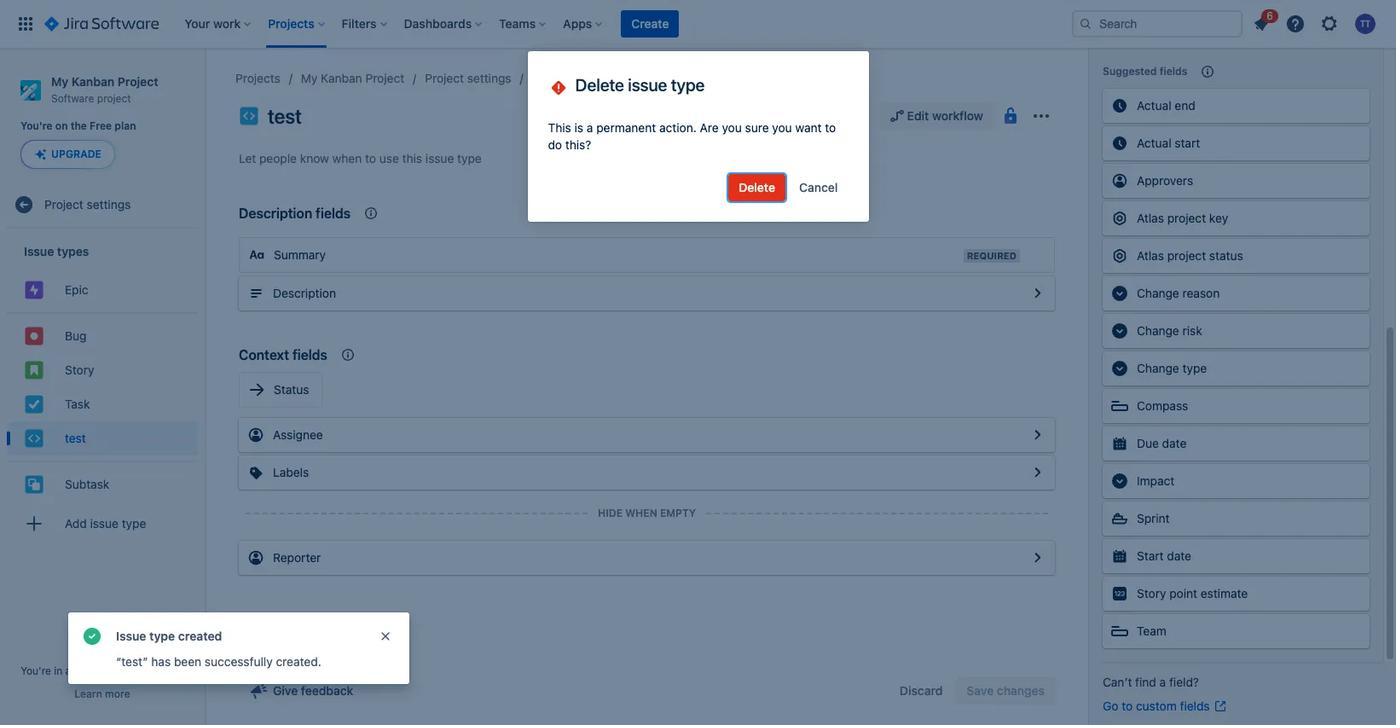 Task type: describe. For each thing, give the bounding box(es) containing it.
epic
[[65, 282, 88, 297]]

go to custom fields
[[1103, 699, 1210, 713]]

workflow
[[932, 108, 984, 123]]

issue for add issue type
[[90, 516, 119, 531]]

description fields
[[239, 206, 351, 221]]

group containing bug
[[7, 312, 198, 461]]

create
[[632, 16, 669, 31]]

change risk
[[1137, 323, 1202, 338]]

you're for you're in a team-managed project
[[21, 664, 51, 677]]

team
[[1137, 624, 1167, 638]]

permanent
[[596, 120, 656, 135]]

learn more button
[[74, 688, 130, 701]]

created
[[178, 629, 222, 643]]

point
[[1170, 586, 1198, 600]]

story point estimate button
[[1103, 577, 1370, 611]]

epic link
[[7, 273, 198, 307]]

let people know when to use this issue type
[[239, 151, 482, 165]]

change reason
[[1137, 286, 1220, 300]]

type inside dialog
[[671, 75, 705, 95]]

are
[[700, 120, 719, 135]]

project inside 'link'
[[365, 71, 405, 85]]

successfully
[[205, 654, 273, 669]]

1 vertical spatial issue
[[426, 151, 454, 165]]

projects
[[235, 71, 280, 85]]

issue for delete issue type
[[628, 75, 667, 95]]

issue for issue types link
[[532, 71, 561, 85]]

delete for delete
[[739, 180, 775, 194]]

change for change risk
[[1137, 323, 1180, 338]]

task link
[[7, 388, 198, 422]]

labels button
[[239, 456, 1055, 490]]

feedback
[[301, 683, 353, 698]]

use
[[379, 151, 399, 165]]

story point estimate
[[1137, 586, 1248, 600]]

1 you from the left
[[722, 120, 742, 135]]

type right this
[[457, 151, 482, 165]]

sprint button
[[1103, 502, 1370, 536]]

primary element
[[10, 0, 1072, 48]]

actual for actual end
[[1137, 98, 1172, 113]]

test link
[[7, 422, 198, 456]]

story for story point estimate
[[1137, 586, 1166, 600]]

people
[[259, 151, 297, 165]]

free
[[90, 120, 112, 132]]

to inside this is a permanent action. are you sure you want to do this?
[[825, 120, 836, 135]]

managed
[[103, 664, 147, 677]]

change for change reason
[[1137, 286, 1180, 300]]

this
[[402, 151, 422, 165]]

1 horizontal spatial project settings
[[425, 71, 511, 85]]

add issue type image
[[24, 514, 44, 534]]

give feedback
[[273, 683, 353, 698]]

on
[[55, 120, 68, 132]]

my for my kanban project software project
[[51, 74, 68, 89]]

types for issue types link
[[564, 71, 594, 85]]

"test"
[[116, 654, 148, 669]]

task
[[65, 397, 90, 411]]

story for story
[[65, 362, 94, 377]]

start date
[[1137, 548, 1192, 563]]

search image
[[1079, 17, 1093, 31]]

create banner
[[0, 0, 1396, 48]]

context
[[239, 347, 289, 363]]

suggested fields
[[1103, 65, 1188, 78]]

more information about the context fields image
[[338, 345, 358, 365]]

issue type created
[[116, 629, 222, 643]]

"test" has been successfully created.
[[116, 654, 321, 669]]

sure
[[745, 120, 769, 135]]

labels
[[273, 465, 309, 479]]

learn more
[[74, 688, 130, 700]]

this is a permanent action. are you sure you want to do this?
[[548, 120, 836, 152]]

2 horizontal spatial to
[[1122, 699, 1133, 713]]

can't
[[1103, 675, 1132, 689]]

context fields
[[239, 347, 327, 363]]

more
[[105, 688, 130, 700]]

status
[[274, 382, 309, 397]]

0 vertical spatial settings
[[467, 71, 511, 85]]

sprint
[[1137, 511, 1170, 525]]

suggested
[[1103, 65, 1157, 78]]

impact button
[[1103, 464, 1370, 498]]

due
[[1137, 436, 1159, 450]]

actual end
[[1137, 98, 1196, 113]]

team button
[[1103, 614, 1370, 648]]

do
[[548, 137, 562, 152]]

more information about the context fields image
[[361, 203, 381, 223]]

when
[[332, 151, 362, 165]]

assignee
[[273, 427, 323, 442]]

let
[[239, 151, 256, 165]]

actual for actual start
[[1137, 136, 1172, 150]]

delete button
[[729, 174, 786, 201]]

can't find a field?
[[1103, 675, 1199, 689]]

upgrade
[[51, 148, 101, 161]]

start
[[1137, 548, 1164, 563]]

date for due date
[[1162, 436, 1187, 450]]

a for is
[[587, 120, 593, 135]]

actual start button
[[1103, 126, 1370, 160]]

change type
[[1137, 361, 1207, 375]]

due date button
[[1103, 426, 1370, 461]]

bug
[[65, 328, 87, 343]]

required
[[967, 250, 1017, 261]]

reporter
[[273, 550, 321, 565]]

open field configuration image for labels
[[1028, 462, 1048, 483]]

key
[[1209, 211, 1228, 225]]

issue type icon image
[[239, 106, 259, 126]]

compass button
[[1103, 389, 1370, 423]]

success image
[[82, 626, 102, 647]]

dismiss image
[[379, 630, 392, 643]]

project inside my kanban project software project
[[117, 74, 158, 89]]

start date button
[[1103, 539, 1370, 573]]

has
[[151, 654, 171, 669]]

2 you from the left
[[772, 120, 792, 135]]

start
[[1175, 136, 1200, 150]]

a for in
[[65, 664, 71, 677]]

types for group containing issue types
[[57, 244, 89, 258]]

cancel button
[[789, 174, 848, 201]]



Task type: vqa. For each thing, say whether or not it's contained in the screenshot.
user
no



Task type: locate. For each thing, give the bounding box(es) containing it.
0 vertical spatial change
[[1137, 286, 1180, 300]]

you
[[722, 120, 742, 135], [772, 120, 792, 135]]

issue up this
[[532, 71, 561, 85]]

0 horizontal spatial project settings
[[44, 197, 131, 211]]

kanban for my kanban project
[[321, 71, 362, 85]]

reason
[[1183, 286, 1220, 300]]

actual inside actual start button
[[1137, 136, 1172, 150]]

0 vertical spatial open field configuration image
[[1028, 283, 1048, 304]]

is
[[575, 120, 584, 135]]

issue
[[628, 75, 667, 95], [426, 151, 454, 165], [90, 516, 119, 531]]

issue types inside group
[[24, 244, 89, 258]]

atlas project status
[[1137, 248, 1243, 263]]

0 horizontal spatial issue types
[[24, 244, 89, 258]]

fields left more information about the context fields image
[[292, 347, 327, 363]]

1 horizontal spatial project settings link
[[425, 68, 511, 89]]

open field configuration image for description
[[1028, 283, 1048, 304]]

a for find
[[1160, 675, 1166, 689]]

0 horizontal spatial test
[[65, 431, 86, 445]]

you right sure
[[772, 120, 792, 135]]

type up action.
[[671, 75, 705, 95]]

1 actual from the top
[[1137, 98, 1172, 113]]

reporter button
[[239, 541, 1055, 575]]

open field configuration image for assignee
[[1028, 425, 1048, 445]]

1 vertical spatial date
[[1167, 548, 1192, 563]]

0 vertical spatial project settings
[[425, 71, 511, 85]]

give feedback button
[[239, 677, 364, 705]]

0 vertical spatial issue types
[[532, 71, 594, 85]]

issue
[[532, 71, 561, 85], [24, 244, 54, 258], [116, 629, 146, 643]]

create button
[[621, 10, 679, 38]]

end
[[1175, 98, 1196, 113]]

type down risk at the right top of the page
[[1183, 361, 1207, 375]]

a right find
[[1160, 675, 1166, 689]]

2 open field configuration image from the top
[[1028, 425, 1048, 445]]

discard button
[[890, 677, 953, 705]]

actual left the end
[[1137, 98, 1172, 113]]

2 atlas from the top
[[1137, 248, 1164, 263]]

issue up "test"
[[116, 629, 146, 643]]

give
[[273, 683, 298, 698]]

0 vertical spatial test
[[268, 104, 302, 128]]

0 horizontal spatial delete
[[575, 75, 624, 95]]

atlas project status button
[[1103, 239, 1370, 273]]

atlas down approvers
[[1137, 211, 1164, 225]]

my inside 'link'
[[301, 71, 318, 85]]

3 change from the top
[[1137, 361, 1180, 375]]

settings left the danger icon
[[467, 71, 511, 85]]

kanban up software
[[71, 74, 114, 89]]

project
[[365, 71, 405, 85], [425, 71, 464, 85], [117, 74, 158, 89], [44, 197, 83, 211]]

2 vertical spatial change
[[1137, 361, 1180, 375]]

the
[[71, 120, 87, 132]]

1 vertical spatial project settings
[[44, 197, 131, 211]]

my for my kanban project
[[301, 71, 318, 85]]

a inside this is a permanent action. are you sure you want to do this?
[[587, 120, 593, 135]]

description up summary
[[239, 206, 312, 221]]

change inside 'button'
[[1137, 286, 1180, 300]]

1 vertical spatial issue types
[[24, 244, 89, 258]]

issue up the permanent
[[628, 75, 667, 95]]

assignee button
[[239, 418, 1055, 452]]

been
[[174, 654, 201, 669]]

description down summary
[[273, 286, 336, 300]]

1 atlas from the top
[[1137, 211, 1164, 225]]

0 vertical spatial to
[[825, 120, 836, 135]]

1 vertical spatial test
[[65, 431, 86, 445]]

project
[[97, 92, 131, 105], [1168, 211, 1206, 225], [1168, 248, 1206, 263], [150, 664, 184, 677]]

0 horizontal spatial settings
[[87, 197, 131, 211]]

you're on the free plan
[[20, 120, 136, 132]]

you're for you're on the free plan
[[20, 120, 53, 132]]

actual end button
[[1103, 89, 1370, 123]]

1 horizontal spatial delete
[[739, 180, 775, 194]]

Search field
[[1072, 10, 1243, 38]]

2 you're from the top
[[21, 664, 51, 677]]

2 open field configuration image from the top
[[1028, 548, 1048, 568]]

0 horizontal spatial to
[[365, 151, 376, 165]]

1 vertical spatial open field configuration image
[[1028, 548, 1048, 568]]

issue inside button
[[90, 516, 119, 531]]

to right go
[[1122, 699, 1133, 713]]

approvers
[[1137, 173, 1193, 188]]

project down issue type created
[[150, 664, 184, 677]]

status
[[1209, 248, 1243, 263]]

issue types up "epic"
[[24, 244, 89, 258]]

date inside button
[[1162, 436, 1187, 450]]

atlas inside button
[[1137, 248, 1164, 263]]

date right "start"
[[1167, 548, 1192, 563]]

my inside my kanban project software project
[[51, 74, 68, 89]]

my right projects
[[301, 71, 318, 85]]

delete right the danger icon
[[575, 75, 624, 95]]

due date
[[1137, 436, 1187, 450]]

date inside button
[[1167, 548, 1192, 563]]

my kanban project link
[[301, 68, 405, 89]]

want
[[795, 120, 822, 135]]

risk
[[1183, 323, 1202, 338]]

0 vertical spatial date
[[1162, 436, 1187, 450]]

types inside group
[[57, 244, 89, 258]]

date right 'due'
[[1162, 436, 1187, 450]]

delete inside button
[[739, 180, 775, 194]]

edit workflow button
[[880, 102, 994, 130]]

you're left in
[[21, 664, 51, 677]]

story left point
[[1137, 586, 1166, 600]]

kanban
[[321, 71, 362, 85], [71, 74, 114, 89]]

group
[[7, 229, 198, 551], [7, 312, 198, 461]]

learn
[[74, 688, 102, 700]]

kanban inside my kanban project software project
[[71, 74, 114, 89]]

fields left more information about the context fields icon
[[316, 206, 351, 221]]

2 vertical spatial issue
[[116, 629, 146, 643]]

1 vertical spatial project settings link
[[7, 188, 198, 222]]

atlas for atlas project key
[[1137, 211, 1164, 225]]

change up change risk in the right of the page
[[1137, 286, 1180, 300]]

custom
[[1136, 699, 1177, 713]]

types up is
[[564, 71, 594, 85]]

project inside atlas project status button
[[1168, 248, 1206, 263]]

0 vertical spatial story
[[65, 362, 94, 377]]

2 vertical spatial issue
[[90, 516, 119, 531]]

project down atlas project key
[[1168, 248, 1206, 263]]

add issue type button
[[7, 507, 198, 541]]

atlas project key button
[[1103, 201, 1370, 235]]

fields left this link will be opened in a new tab icon
[[1180, 699, 1210, 713]]

0 horizontal spatial issue
[[90, 516, 119, 531]]

kanban inside 'link'
[[321, 71, 362, 85]]

compass
[[1137, 398, 1188, 413]]

0 vertical spatial project settings link
[[425, 68, 511, 89]]

1 you're from the top
[[20, 120, 53, 132]]

project up plan
[[97, 92, 131, 105]]

description inside button
[[273, 286, 336, 300]]

open field configuration image inside assignee button
[[1028, 425, 1048, 445]]

this link will be opened in a new tab image
[[1214, 699, 1227, 713]]

test inside group
[[65, 431, 86, 445]]

1 horizontal spatial to
[[825, 120, 836, 135]]

cancel
[[799, 180, 838, 194]]

delete for delete issue type
[[575, 75, 624, 95]]

1 vertical spatial description
[[273, 286, 336, 300]]

more information about the suggested fields image
[[1198, 61, 1218, 82]]

1 open field configuration image from the top
[[1028, 462, 1048, 483]]

issue right add
[[90, 516, 119, 531]]

a right is
[[587, 120, 593, 135]]

0 horizontal spatial you
[[722, 120, 742, 135]]

open field configuration image inside "reporter" button
[[1028, 548, 1048, 568]]

know
[[300, 151, 329, 165]]

actual left start
[[1137, 136, 1172, 150]]

description for description fields
[[239, 206, 312, 221]]

you right are
[[722, 120, 742, 135]]

1 horizontal spatial you
[[772, 120, 792, 135]]

approvers button
[[1103, 164, 1370, 198]]

kanban up the when
[[321, 71, 362, 85]]

1 horizontal spatial a
[[587, 120, 593, 135]]

delete issue type dialog
[[528, 51, 869, 222]]

actual start
[[1137, 136, 1200, 150]]

danger image
[[548, 73, 569, 98]]

my up software
[[51, 74, 68, 89]]

to right want
[[825, 120, 836, 135]]

type inside button
[[122, 516, 146, 531]]

atlas for atlas project status
[[1137, 248, 1164, 263]]

actual inside actual end button
[[1137, 98, 1172, 113]]

0 vertical spatial delete
[[575, 75, 624, 95]]

action.
[[659, 120, 697, 135]]

2 actual from the top
[[1137, 136, 1172, 150]]

issue for group containing issue types
[[24, 244, 54, 258]]

1 vertical spatial story
[[1137, 586, 1166, 600]]

atlas up the change reason
[[1137, 248, 1164, 263]]

1 change from the top
[[1137, 286, 1180, 300]]

1 vertical spatial delete
[[739, 180, 775, 194]]

you're left on
[[20, 120, 53, 132]]

fields left "more information about the suggested fields" image
[[1160, 65, 1188, 78]]

in
[[54, 664, 62, 677]]

you're in a team-managed project
[[21, 664, 184, 677]]

impact
[[1137, 473, 1175, 488]]

1 horizontal spatial my
[[301, 71, 318, 85]]

open field configuration image
[[1028, 283, 1048, 304], [1028, 425, 1048, 445]]

software
[[51, 92, 94, 105]]

0 horizontal spatial a
[[65, 664, 71, 677]]

story inside button
[[1137, 586, 1166, 600]]

open field configuration image inside labels button
[[1028, 462, 1048, 483]]

type
[[671, 75, 705, 95], [457, 151, 482, 165], [1183, 361, 1207, 375], [122, 516, 146, 531], [149, 629, 175, 643]]

1 vertical spatial you're
[[21, 664, 51, 677]]

1 horizontal spatial story
[[1137, 586, 1166, 600]]

atlas
[[1137, 211, 1164, 225], [1137, 248, 1164, 263]]

story up task
[[65, 362, 94, 377]]

1 horizontal spatial issue
[[426, 151, 454, 165]]

type down subtask link
[[122, 516, 146, 531]]

change left risk at the right top of the page
[[1137, 323, 1180, 338]]

type up has
[[149, 629, 175, 643]]

upgrade button
[[21, 141, 114, 168]]

edit
[[907, 108, 929, 123]]

1 vertical spatial issue
[[24, 244, 54, 258]]

atlas project key
[[1137, 211, 1228, 225]]

open field configuration image
[[1028, 462, 1048, 483], [1028, 548, 1048, 568]]

fields for context fields
[[292, 347, 327, 363]]

0 vertical spatial description
[[239, 206, 312, 221]]

test right issue type icon on the left of page
[[268, 104, 302, 128]]

0 vertical spatial you're
[[20, 120, 53, 132]]

1 open field configuration image from the top
[[1028, 283, 1048, 304]]

issue inside dialog
[[628, 75, 667, 95]]

0 horizontal spatial issue
[[24, 244, 54, 258]]

change reason button
[[1103, 276, 1370, 310]]

to left use
[[365, 151, 376, 165]]

issue inside group
[[24, 244, 54, 258]]

1 vertical spatial actual
[[1137, 136, 1172, 150]]

a
[[587, 120, 593, 135], [65, 664, 71, 677], [1160, 675, 1166, 689]]

issue types up this
[[532, 71, 594, 85]]

project inside my kanban project software project
[[97, 92, 131, 105]]

issue types for group containing issue types
[[24, 244, 89, 258]]

1 horizontal spatial kanban
[[321, 71, 362, 85]]

delete down sure
[[739, 180, 775, 194]]

0 horizontal spatial my
[[51, 74, 68, 89]]

kanban for my kanban project software project
[[71, 74, 114, 89]]

1 horizontal spatial test
[[268, 104, 302, 128]]

test down task
[[65, 431, 86, 445]]

2 change from the top
[[1137, 323, 1180, 338]]

1 horizontal spatial settings
[[467, 71, 511, 85]]

my kanban project software project
[[51, 74, 158, 105]]

story inside group
[[65, 362, 94, 377]]

2 vertical spatial to
[[1122, 699, 1133, 713]]

2 horizontal spatial issue
[[532, 71, 561, 85]]

group containing issue types
[[7, 229, 198, 551]]

issue types
[[532, 71, 594, 85], [24, 244, 89, 258]]

0 horizontal spatial project settings link
[[7, 188, 198, 222]]

type inside button
[[1183, 361, 1207, 375]]

1 group from the top
[[7, 229, 198, 551]]

jira software image
[[44, 14, 159, 34], [44, 14, 159, 34]]

1 horizontal spatial issue
[[116, 629, 146, 643]]

edit workflow
[[907, 108, 984, 123]]

0 vertical spatial open field configuration image
[[1028, 462, 1048, 483]]

change
[[1137, 286, 1180, 300], [1137, 323, 1180, 338], [1137, 361, 1180, 375]]

0 vertical spatial issue
[[628, 75, 667, 95]]

2 horizontal spatial a
[[1160, 675, 1166, 689]]

fields for suggested fields
[[1160, 65, 1188, 78]]

0 vertical spatial issue
[[532, 71, 561, 85]]

go
[[1103, 699, 1119, 713]]

0 vertical spatial types
[[564, 71, 594, 85]]

1 horizontal spatial types
[[564, 71, 594, 85]]

project inside atlas project key button
[[1168, 211, 1206, 225]]

open field configuration image inside description button
[[1028, 283, 1048, 304]]

0 vertical spatial atlas
[[1137, 211, 1164, 225]]

1 vertical spatial types
[[57, 244, 89, 258]]

settings down upgrade
[[87, 197, 131, 211]]

estimate
[[1201, 586, 1248, 600]]

1 vertical spatial open field configuration image
[[1028, 425, 1048, 445]]

2 horizontal spatial issue
[[628, 75, 667, 95]]

1 vertical spatial to
[[365, 151, 376, 165]]

story
[[65, 362, 94, 377], [1137, 586, 1166, 600]]

1 vertical spatial settings
[[87, 197, 131, 211]]

this
[[548, 120, 571, 135]]

0 horizontal spatial types
[[57, 244, 89, 258]]

6
[[1267, 9, 1274, 22]]

fields for description fields
[[316, 206, 351, 221]]

actual
[[1137, 98, 1172, 113], [1137, 136, 1172, 150]]

issue right this
[[426, 151, 454, 165]]

2 group from the top
[[7, 312, 198, 461]]

change type button
[[1103, 351, 1370, 386]]

issue types for issue types link
[[532, 71, 594, 85]]

story link
[[7, 353, 198, 388]]

0 vertical spatial actual
[[1137, 98, 1172, 113]]

0 horizontal spatial story
[[65, 362, 94, 377]]

test
[[268, 104, 302, 128], [65, 431, 86, 445]]

discard
[[900, 683, 943, 698]]

project left key
[[1168, 211, 1206, 225]]

go to custom fields link
[[1103, 698, 1227, 715]]

0 horizontal spatial kanban
[[71, 74, 114, 89]]

description for description
[[273, 286, 336, 300]]

date for start date
[[1167, 548, 1192, 563]]

types up "epic"
[[57, 244, 89, 258]]

issue up epic link
[[24, 244, 54, 258]]

types
[[564, 71, 594, 85], [57, 244, 89, 258]]

atlas inside button
[[1137, 211, 1164, 225]]

1 horizontal spatial issue types
[[532, 71, 594, 85]]

1 vertical spatial atlas
[[1137, 248, 1164, 263]]

add issue type
[[65, 516, 146, 531]]

a right in
[[65, 664, 71, 677]]

1 vertical spatial change
[[1137, 323, 1180, 338]]

open field configuration image for reporter
[[1028, 548, 1048, 568]]

change for change type
[[1137, 361, 1180, 375]]

add
[[65, 516, 87, 531]]

change up compass
[[1137, 361, 1180, 375]]



